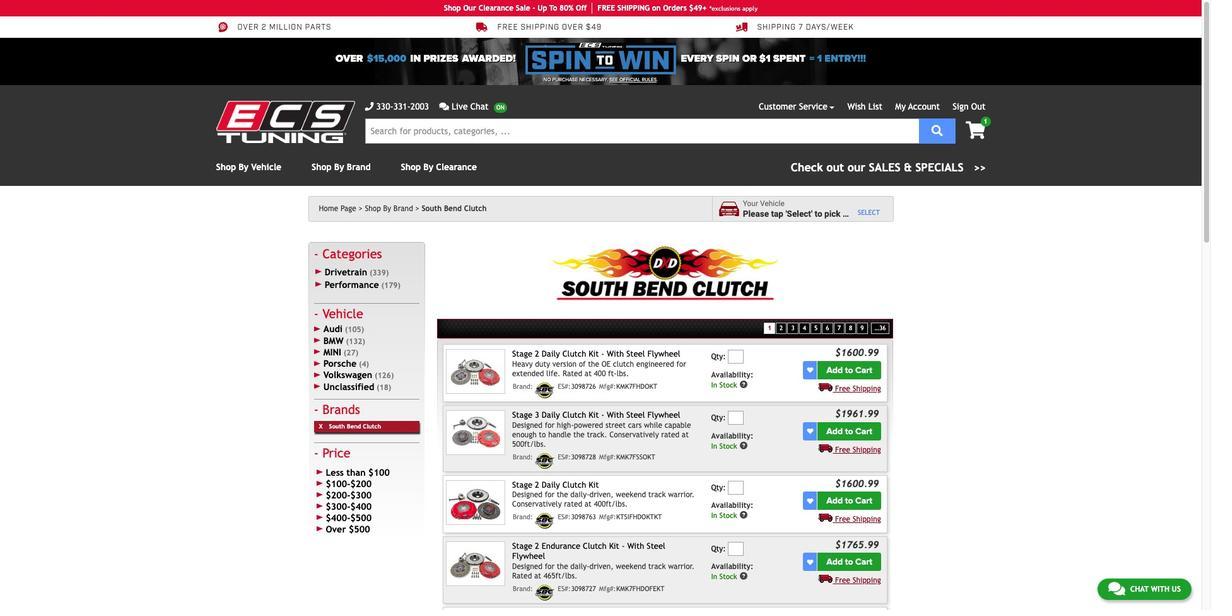 Task type: vqa. For each thing, say whether or not it's contained in the screenshot.


Task type: locate. For each thing, give the bounding box(es) containing it.
stage up enough
[[513, 411, 533, 420]]

mfg#: right 3098727
[[599, 585, 616, 593]]

1 add to cart button from the top
[[818, 362, 882, 380]]

shop by brand up "home page" link
[[312, 162, 371, 172]]

0 horizontal spatial 7
[[799, 23, 804, 32]]

driven, inside stage 2 daily clutch kit designed for the daily-driven, weekend track warrior. conservatively rated at 400ft/lbs.
[[590, 491, 614, 500]]

1 vertical spatial 1 link
[[764, 323, 776, 335]]

sign out link
[[953, 102, 986, 112]]

- inside stage 2 endurance clutch kit - with steel flywheel designed for the daily-driven, weekend track warrior. rated at 465ft/lbs.
[[622, 542, 625, 552]]

mfg#: for stage 3 daily clutch kit - with steel flywheel
[[599, 454, 616, 461]]

cart
[[856, 365, 873, 376], [856, 427, 873, 437], [856, 496, 873, 507], [856, 558, 873, 568]]

stage
[[513, 350, 533, 359], [513, 411, 533, 420], [513, 481, 533, 490], [513, 542, 533, 552]]

0 vertical spatial daily-
[[571, 491, 590, 500]]

4 add from the top
[[827, 558, 843, 568]]

1 vertical spatial 7
[[838, 325, 841, 332]]

4 south bend clutch - corporate logo image from the top
[[536, 585, 555, 601]]

0 vertical spatial question sign image
[[740, 442, 749, 450]]

over down $400-
[[326, 525, 346, 535]]

4 cart from the top
[[856, 558, 873, 568]]

$300-$400 link
[[314, 502, 420, 513]]

1 vertical spatial add to wish list image
[[808, 429, 814, 435]]

1 vertical spatial $1600.99
[[836, 478, 880, 490]]

4 add to cart button from the top
[[818, 554, 882, 572]]

0 horizontal spatial chat
[[471, 102, 489, 112]]

rated inside stage 2 daily clutch kit designed for the daily-driven, weekend track warrior. conservatively rated at 400ft/lbs.
[[564, 501, 583, 510]]

2 inside stage 2 endurance clutch kit - with steel flywheel designed for the daily-driven, weekend track warrior. rated at 465ft/lbs.
[[535, 542, 540, 552]]

wish
[[848, 102, 866, 112]]

free shipping image
[[819, 383, 833, 392], [819, 575, 833, 584]]

comments image
[[1109, 582, 1126, 597]]

the inside stage 2 daily clutch kit - with steel flywheel heavy duty version of the oe clutch engineered for extended life. rated at 400 ft-lbs.
[[588, 360, 600, 369]]

4 availability: from the top
[[712, 563, 754, 572]]

3 left 4
[[792, 325, 795, 332]]

3 brand: from the top
[[513, 514, 533, 522]]

2 vertical spatial vehicle
[[323, 307, 363, 322]]

to inside your vehicle please tap 'select' to pick a vehicle
[[815, 209, 823, 219]]

4 stage from the top
[[513, 542, 533, 552]]

3 cart from the top
[[856, 496, 873, 507]]

1 horizontal spatial conservatively
[[610, 431, 659, 440]]

1 add to wish list image from the top
[[808, 368, 814, 374]]

2 free shipping from the top
[[836, 446, 882, 455]]

shipping down $1961.99
[[853, 446, 882, 455]]

- up powered
[[602, 411, 605, 420]]

warrior. inside stage 2 daily clutch kit designed for the daily-driven, weekend track warrior. conservatively rated at 400ft/lbs.
[[669, 491, 695, 500]]

1 es#: from the top
[[558, 383, 571, 390]]

south bend clutch - corporate logo image for stage 2 daily clutch kit
[[536, 514, 555, 530]]

clutch
[[464, 205, 487, 213], [563, 350, 587, 359], [563, 411, 587, 420], [363, 424, 381, 431], [563, 481, 587, 490], [583, 542, 607, 552]]

1 vertical spatial 1
[[984, 118, 988, 125]]

chat left with
[[1131, 586, 1149, 595]]

(18)
[[377, 384, 392, 392]]

daily inside stage 2 daily clutch kit - with steel flywheel heavy duty version of the oe clutch engineered for extended life. rated at 400 ft-lbs.
[[542, 350, 560, 359]]

1 vertical spatial driven,
[[590, 563, 614, 572]]

cars
[[628, 421, 642, 430]]

shop by brand
[[312, 162, 371, 172], [365, 205, 413, 213]]

3 add from the top
[[827, 496, 843, 507]]

1 brand: from the top
[[513, 383, 533, 390]]

daily inside stage 3 daily clutch kit - with steel flywheel designed for high-powered street cars while capable enough to handle the track. conservatively rated at 500ft/lbs.
[[542, 411, 560, 420]]

with up street
[[607, 411, 624, 420]]

3 question sign image from the top
[[740, 573, 749, 582]]

at down of at the bottom of the page
[[585, 370, 592, 378]]

add down $1961.99
[[827, 427, 843, 437]]

2 inside stage 2 daily clutch kit designed for the daily-driven, weekend track warrior. conservatively rated at 400ft/lbs.
[[535, 481, 540, 490]]

1 vertical spatial weekend
[[616, 563, 646, 572]]

shop by brand for home page
[[365, 205, 413, 213]]

for inside stage 2 daily clutch kit - with steel flywheel heavy duty version of the oe clutch engineered for extended life. rated at 400 ft-lbs.
[[677, 360, 687, 369]]

4 add to cart from the top
[[827, 558, 873, 568]]

brand left south bend clutch
[[394, 205, 413, 213]]

to inside stage 3 daily clutch kit - with steel flywheel designed for high-powered street cars while capable enough to handle the track. conservatively rated at 500ft/lbs.
[[539, 431, 546, 440]]

availability: in stock for stage 3 daily clutch kit - with steel flywheel
[[712, 432, 754, 451]]

2 cart from the top
[[856, 427, 873, 437]]

1 vertical spatial over
[[336, 52, 363, 65]]

track inside stage 2 endurance clutch kit - with steel flywheel designed for the daily-driven, weekend track warrior. rated at 465ft/lbs.
[[649, 563, 666, 572]]

0 vertical spatial add to wish list image
[[808, 368, 814, 374]]

0 horizontal spatial south
[[329, 424, 345, 431]]

2 mfg#: from the top
[[599, 454, 616, 461]]

list
[[869, 102, 883, 112]]

3 designed from the top
[[513, 563, 543, 572]]

in for stage 2 daily clutch kit - with steel flywheel
[[712, 381, 718, 390]]

free shipping down $1961.99
[[836, 446, 882, 455]]

free for stage 2 endurance clutch kit - with steel flywheel
[[836, 577, 851, 586]]

phone image
[[365, 102, 374, 111]]

flywheel up engineered
[[648, 350, 681, 359]]

rated
[[662, 431, 680, 440], [564, 501, 583, 510]]

1 vertical spatial shop by brand
[[365, 205, 413, 213]]

add to cart button down $1765.99
[[818, 554, 882, 572]]

0 vertical spatial 1 link
[[956, 117, 991, 141]]

daily- inside stage 2 daily clutch kit designed for the daily-driven, weekend track warrior. conservatively rated at 400ft/lbs.
[[571, 491, 590, 500]]

2 add to wish list image from the top
[[808, 429, 814, 435]]

mini
[[324, 347, 342, 358]]

500ft/lbs.
[[513, 440, 547, 449]]

track.
[[587, 431, 608, 440]]

2 daily from the top
[[542, 411, 560, 420]]

steel inside stage 3 daily clutch kit - with steel flywheel designed for high-powered street cars while capable enough to handle the track. conservatively rated at 500ft/lbs.
[[627, 411, 645, 420]]

es#3098728 - kmk7fssokt - stage 3 daily clutch kit - with steel flywheel - designed for high-powered street cars while capable enough to handle the track. conservatively rated at 500ft/lbs. - south bend clutch - volkswagen image
[[446, 411, 506, 456]]

1 right the =
[[818, 52, 823, 65]]

1 vertical spatial free shipping image
[[819, 575, 833, 584]]

bend down shop by clearance link
[[444, 205, 462, 213]]

3 in from the top
[[712, 512, 718, 521]]

es#: for stage 2 daily clutch kit - with steel flywheel
[[558, 383, 571, 390]]

cart for stage 2 endurance clutch kit - with steel flywheel
[[856, 558, 873, 568]]

1 vertical spatial warrior.
[[669, 563, 695, 572]]

rated down 'capable'
[[662, 431, 680, 440]]

see
[[610, 77, 619, 83]]

to for stage 2 daily clutch kit
[[846, 496, 854, 507]]

1 stock from the top
[[720, 381, 738, 390]]

1 vertical spatial conservatively
[[513, 501, 562, 510]]

necessary.
[[580, 77, 608, 83]]

flywheel inside stage 3 daily clutch kit - with steel flywheel designed for high-powered street cars while capable enough to handle the track. conservatively rated at 500ft/lbs.
[[648, 411, 681, 420]]

south bend clutch - corporate logo image down life.
[[536, 383, 555, 399]]

add down 7 link
[[827, 365, 843, 376]]

2 es#: from the top
[[558, 454, 571, 461]]

wish list
[[848, 102, 883, 112]]

extended
[[513, 370, 544, 378]]

add to cart button for stage 2 daily clutch kit - with steel flywheel
[[818, 362, 882, 380]]

3 south bend clutch - corporate logo image from the top
[[536, 514, 555, 530]]

availability: in stock for stage 2 daily clutch kit
[[712, 502, 754, 521]]

0 vertical spatial flywheel
[[648, 350, 681, 359]]

$1600.99 for stage 2 daily clutch kit - with steel flywheel
[[836, 347, 880, 359]]

0 horizontal spatial rated
[[513, 572, 532, 581]]

at inside stage 2 daily clutch kit designed for the daily-driven, weekend track warrior. conservatively rated at 400ft/lbs.
[[585, 501, 592, 510]]

south bend clutch - corporate logo image down "465ft/lbs."
[[536, 585, 555, 601]]

2 left the endurance
[[535, 542, 540, 552]]

add to wish list image for stage 3 daily clutch kit - with steel flywheel
[[808, 429, 814, 435]]

3 add to cart button from the top
[[818, 493, 882, 511]]

2 driven, from the top
[[590, 563, 614, 572]]

2 inside stage 2 daily clutch kit - with steel flywheel heavy duty version of the oe clutch engineered for extended life. rated at 400 ft-lbs.
[[535, 350, 540, 359]]

south bend clutch - corporate logo image down the 500ft/lbs.
[[536, 454, 555, 469]]

rules
[[642, 77, 657, 83]]

south bend clutch - corporate logo image for stage 3 daily clutch kit - with steel flywheel
[[536, 454, 555, 469]]

1 horizontal spatial brand
[[394, 205, 413, 213]]

1 horizontal spatial rated
[[563, 370, 583, 378]]

2
[[262, 23, 267, 32], [780, 325, 784, 332], [535, 350, 540, 359], [535, 481, 540, 490], [535, 542, 540, 552]]

the inside stage 3 daily clutch kit - with steel flywheel designed for high-powered street cars while capable enough to handle the track. conservatively rated at 500ft/lbs.
[[574, 431, 585, 440]]

2 track from the top
[[649, 563, 666, 572]]

south inside the brands x south bend clutch
[[329, 424, 345, 431]]

0 horizontal spatial brand
[[347, 162, 371, 172]]

at inside stage 2 daily clutch kit - with steel flywheel heavy duty version of the oe clutch engineered for extended life. rated at 400 ft-lbs.
[[585, 370, 592, 378]]

- inside stage 2 daily clutch kit - with steel flywheel heavy duty version of the oe clutch engineered for extended life. rated at 400 ft-lbs.
[[602, 350, 605, 359]]

daily up high-
[[542, 411, 560, 420]]

add to cart button for stage 3 daily clutch kit - with steel flywheel
[[818, 423, 882, 441]]

1 horizontal spatial vehicle
[[323, 307, 363, 322]]

to
[[815, 209, 823, 219], [846, 365, 854, 376], [846, 427, 854, 437], [539, 431, 546, 440], [846, 496, 854, 507], [846, 558, 854, 568]]

kit inside stage 2 daily clutch kit designed for the daily-driven, weekend track warrior. conservatively rated at 400ft/lbs.
[[589, 481, 599, 490]]

by down ecs tuning image on the top of the page
[[239, 162, 249, 172]]

free for stage 2 daily clutch kit
[[836, 516, 851, 525]]

add to wish list image
[[808, 368, 814, 374], [808, 429, 814, 435], [808, 499, 814, 505]]

stage inside stage 3 daily clutch kit - with steel flywheel designed for high-powered street cars while capable enough to handle the track. conservatively rated at 500ft/lbs.
[[513, 411, 533, 420]]

free for stage 2 daily clutch kit - with steel flywheel
[[836, 385, 851, 394]]

Search text field
[[365, 119, 919, 144]]

shipping for stage 2 daily clutch kit - with steel flywheel
[[853, 385, 882, 394]]

331-
[[394, 102, 411, 112]]

wish list link
[[848, 102, 883, 112]]

weekend inside stage 2 daily clutch kit designed for the daily-driven, weekend track warrior. conservatively rated at 400ft/lbs.
[[616, 491, 646, 500]]

1 driven, from the top
[[590, 491, 614, 500]]

1 free shipping image from the top
[[819, 444, 833, 453]]

over left $15,000
[[336, 52, 363, 65]]

free shipping over $49
[[498, 23, 602, 32]]

to left pick on the right top
[[815, 209, 823, 219]]

1 vertical spatial daily-
[[571, 563, 590, 572]]

brand: right es#3098727 - kmk7fhdofekt - stage 2 endurance clutch kit - with steel flywheel - designed for the daily-driven, weekend track warrior. rated at 465ft/lbs. - south bend clutch - volkswagen image
[[513, 585, 533, 593]]

1 horizontal spatial rated
[[662, 431, 680, 440]]

2 $1600.99 from the top
[[836, 478, 880, 490]]

4 mfg#: from the top
[[599, 585, 616, 593]]

0 horizontal spatial clearance
[[436, 162, 477, 172]]

home page
[[319, 205, 357, 213]]

1 horizontal spatial south
[[422, 205, 442, 213]]

the inside stage 2 endurance clutch kit - with steel flywheel designed for the daily-driven, weekend track warrior. rated at 465ft/lbs.
[[557, 563, 569, 572]]

1 question sign image from the top
[[740, 442, 749, 450]]

2 free shipping image from the top
[[819, 575, 833, 584]]

1 down out
[[984, 118, 988, 125]]

my
[[896, 102, 906, 112]]

clutch inside stage 3 daily clutch kit - with steel flywheel designed for high-powered street cars while capable enough to handle the track. conservatively rated at 500ft/lbs.
[[563, 411, 587, 420]]

0 horizontal spatial 3
[[535, 411, 540, 420]]

brand: for stage 2 daily clutch kit - with steel flywheel
[[513, 383, 533, 390]]

2 availability: from the top
[[712, 432, 754, 441]]

question sign image for $1961.99
[[740, 442, 749, 450]]

1 $1600.99 from the top
[[836, 347, 880, 359]]

1 vertical spatial free shipping image
[[819, 514, 833, 523]]

0 vertical spatial vehicle
[[251, 162, 282, 172]]

1 stage from the top
[[513, 350, 533, 359]]

- down es#: 3098763 mfg#: ktsifhdoktkt
[[622, 542, 625, 552]]

3 availability: from the top
[[712, 502, 754, 511]]

cart for stage 3 daily clutch kit - with steel flywheel
[[856, 427, 873, 437]]

2 south bend clutch - corporate logo image from the top
[[536, 454, 555, 469]]

1
[[818, 52, 823, 65], [984, 118, 988, 125], [768, 325, 772, 332]]

designed inside stage 2 endurance clutch kit - with steel flywheel designed for the daily-driven, weekend track warrior. rated at 465ft/lbs.
[[513, 563, 543, 572]]

rated
[[563, 370, 583, 378], [513, 572, 532, 581]]

search image
[[932, 125, 944, 136]]

2 weekend from the top
[[616, 563, 646, 572]]

3 mfg#: from the top
[[599, 514, 616, 522]]

$400
[[351, 502, 372, 513]]

3 availability: in stock from the top
[[712, 502, 754, 521]]

free shipping over $49 link
[[476, 21, 602, 33]]

less than $100 $100-$200 $200-$300 $300-$400 $400-$500 over $500
[[326, 468, 390, 535]]

3 es#: from the top
[[558, 514, 571, 522]]

to down $1961.99
[[846, 427, 854, 437]]

brand for home page
[[394, 205, 413, 213]]

1 vertical spatial daily
[[542, 411, 560, 420]]

chat with us link
[[1098, 579, 1192, 601]]

for up "465ft/lbs."
[[545, 563, 555, 572]]

es#:
[[558, 383, 571, 390], [558, 454, 571, 461], [558, 514, 571, 522], [558, 585, 571, 593]]

0 vertical spatial bend
[[444, 205, 462, 213]]

driven, up 400ft/lbs.
[[590, 491, 614, 500]]

out
[[972, 102, 986, 112]]

shop by brand link right page
[[365, 205, 420, 213]]

stock for stage 2 endurance clutch kit - with steel flywheel
[[720, 573, 738, 582]]

availability: in stock for stage 2 endurance clutch kit - with steel flywheel
[[712, 563, 754, 582]]

1 vertical spatial brand
[[394, 205, 413, 213]]

daily- down stage 2 endurance clutch kit - with steel flywheel 'link'
[[571, 563, 590, 572]]

designed inside stage 3 daily clutch kit - with steel flywheel designed for high-powered street cars while capable enough to handle the track. conservatively rated at 500ft/lbs.
[[513, 421, 543, 430]]

free shipping up $1961.99
[[836, 385, 882, 394]]

warrior.
[[669, 491, 695, 500], [669, 563, 695, 572]]

4 in from the top
[[712, 573, 718, 582]]

daily for stage 3 daily clutch kit - with steel flywheel
[[542, 411, 560, 420]]

add
[[827, 365, 843, 376], [827, 427, 843, 437], [827, 496, 843, 507], [827, 558, 843, 568]]

$1600.99
[[836, 347, 880, 359], [836, 478, 880, 490]]

designed for 2
[[513, 563, 543, 572]]

4 es#: from the top
[[558, 585, 571, 593]]

your
[[743, 200, 759, 208]]

south right "x"
[[329, 424, 345, 431]]

1 mfg#: from the top
[[599, 383, 616, 390]]

weekend inside stage 2 endurance clutch kit - with steel flywheel designed for the daily-driven, weekend track warrior. rated at 465ft/lbs.
[[616, 563, 646, 572]]

1 vertical spatial steel
[[627, 411, 645, 420]]

0 horizontal spatial 1
[[768, 325, 772, 332]]

add to cart button up $1765.99
[[818, 493, 882, 511]]

chat
[[471, 102, 489, 112], [1131, 586, 1149, 595]]

availability:
[[712, 371, 754, 380], [712, 432, 754, 441], [712, 502, 754, 511], [712, 563, 754, 572]]

1 vertical spatial south
[[329, 424, 345, 431]]

with
[[1152, 586, 1170, 595]]

the down stage 2 daily clutch kit - with steel flywheel link
[[588, 360, 600, 369]]

daily- up 3098763
[[571, 491, 590, 500]]

2 brand: from the top
[[513, 454, 533, 461]]

at inside stage 2 endurance clutch kit - with steel flywheel designed for the daily-driven, weekend track warrior. rated at 465ft/lbs.
[[535, 572, 542, 581]]

kit for stage 3 daily clutch kit - with steel flywheel
[[589, 411, 599, 420]]

None text field
[[729, 412, 744, 426], [729, 482, 744, 496], [729, 412, 744, 426], [729, 482, 744, 496]]

0 vertical spatial steel
[[627, 350, 645, 359]]

life.
[[547, 370, 561, 378]]

enough
[[513, 431, 537, 440]]

None text field
[[729, 351, 744, 364], [729, 543, 744, 557], [729, 351, 744, 364], [729, 543, 744, 557]]

comments image
[[439, 102, 449, 111]]

shipping for stage 2 endurance clutch kit - with steel flywheel
[[853, 577, 882, 586]]

add up $1765.99
[[827, 496, 843, 507]]

2 for stage 2 endurance clutch kit - with steel flywheel designed for the daily-driven, weekend track warrior. rated at 465ft/lbs.
[[535, 542, 540, 552]]

rated inside stage 2 endurance clutch kit - with steel flywheel designed for the daily-driven, weekend track warrior. rated at 465ft/lbs.
[[513, 572, 532, 581]]

add to wish list image
[[808, 560, 814, 566]]

add to cart button for stage 2 endurance clutch kit - with steel flywheel
[[818, 554, 882, 572]]

1 add from the top
[[827, 365, 843, 376]]

0 vertical spatial warrior.
[[669, 491, 695, 500]]

0 vertical spatial rated
[[662, 431, 680, 440]]

specials
[[916, 161, 964, 174]]

2 stage from the top
[[513, 411, 533, 420]]

in
[[410, 52, 421, 65]]

live
[[452, 102, 468, 112]]

clutch inside stage 2 daily clutch kit - with steel flywheel heavy duty version of the oe clutch engineered for extended life. rated at 400 ft-lbs.
[[563, 350, 587, 359]]

clutch inside the brands x south bend clutch
[[363, 424, 381, 431]]

clearance for by
[[436, 162, 477, 172]]

steel up cars
[[627, 411, 645, 420]]

1 vertical spatial rated
[[564, 501, 583, 510]]

weekend up 400ft/lbs.
[[616, 491, 646, 500]]

vehicle down ecs tuning image on the top of the page
[[251, 162, 282, 172]]

0 vertical spatial south
[[422, 205, 442, 213]]

over 2 million parts
[[238, 23, 332, 32]]

mfg#: down ft-
[[599, 383, 616, 390]]

free shipping
[[836, 385, 882, 394], [836, 446, 882, 455], [836, 516, 882, 525], [836, 577, 882, 586]]

3 daily from the top
[[542, 481, 560, 490]]

4 qty: from the top
[[712, 545, 726, 554]]

$49+
[[690, 4, 707, 13]]

clutch for stage 2 daily clutch kit - with steel flywheel heavy duty version of the oe clutch engineered for extended life. rated at 400 ft-lbs.
[[563, 350, 587, 359]]

kit inside stage 2 daily clutch kit - with steel flywheel heavy duty version of the oe clutch engineered for extended life. rated at 400 ft-lbs.
[[589, 350, 599, 359]]

2 question sign image from the top
[[740, 512, 749, 520]]

2 in from the top
[[712, 442, 718, 451]]

$300-
[[326, 502, 351, 513]]

add to cart up $1765.99
[[827, 496, 873, 507]]

availability: for stage 3 daily clutch kit - with steel flywheel
[[712, 432, 754, 441]]

0 horizontal spatial conservatively
[[513, 501, 562, 510]]

1 track from the top
[[649, 491, 666, 500]]

1 horizontal spatial 3
[[792, 325, 795, 332]]

1 vertical spatial designed
[[513, 491, 543, 500]]

2 vertical spatial flywheel
[[513, 552, 546, 562]]

(105)
[[345, 326, 364, 335]]

clearance for our
[[479, 4, 514, 13]]

stage inside stage 2 endurance clutch kit - with steel flywheel designed for the daily-driven, weekend track warrior. rated at 465ft/lbs.
[[513, 542, 533, 552]]

2 vertical spatial over
[[326, 525, 346, 535]]

2 designed from the top
[[513, 491, 543, 500]]

$300
[[351, 490, 372, 501]]

cart up $1765.99
[[856, 496, 873, 507]]

free shipping image for $1600.99
[[819, 383, 833, 392]]

cart down $1961.99
[[856, 427, 873, 437]]

2 add to cart from the top
[[827, 427, 873, 437]]

- for stage 2 endurance clutch kit - with steel flywheel designed for the daily-driven, weekend track warrior. rated at 465ft/lbs.
[[622, 542, 625, 552]]

0 vertical spatial daily
[[542, 350, 560, 359]]

0 vertical spatial clearance
[[479, 4, 514, 13]]

kit down es#: 3098763 mfg#: ktsifhdoktkt
[[610, 542, 620, 552]]

2 add from the top
[[827, 427, 843, 437]]

1 vertical spatial 3
[[535, 411, 540, 420]]

2 horizontal spatial 1
[[984, 118, 988, 125]]

1 daily- from the top
[[571, 491, 590, 500]]

3 add to wish list image from the top
[[808, 499, 814, 505]]

clearance up south bend clutch
[[436, 162, 477, 172]]

steel
[[627, 350, 645, 359], [627, 411, 645, 420], [647, 542, 666, 552]]

brand
[[347, 162, 371, 172], [394, 205, 413, 213]]

at left "465ft/lbs."
[[535, 572, 542, 581]]

free up $1765.99
[[836, 516, 851, 525]]

clutch down "(18)" at the left bottom of page
[[363, 424, 381, 431]]

1 availability: in stock from the top
[[712, 371, 754, 390]]

0 vertical spatial conservatively
[[610, 431, 659, 440]]

flywheel inside stage 2 endurance clutch kit - with steel flywheel designed for the daily-driven, weekend track warrior. rated at 465ft/lbs.
[[513, 552, 546, 562]]

es#: left 3098728
[[558, 454, 571, 461]]

driven,
[[590, 491, 614, 500], [590, 563, 614, 572]]

1 availability: from the top
[[712, 371, 754, 380]]

4 availability: in stock from the top
[[712, 563, 754, 582]]

1 vertical spatial track
[[649, 563, 666, 572]]

question sign image
[[740, 442, 749, 450], [740, 512, 749, 520], [740, 573, 749, 582]]

3 qty: from the top
[[712, 484, 726, 493]]

2 vertical spatial daily
[[542, 481, 560, 490]]

free shipping image for $1600.99
[[819, 514, 833, 523]]

2 warrior. from the top
[[669, 563, 695, 572]]

1 vertical spatial with
[[607, 411, 624, 420]]

south bend clutch - corporate logo image
[[536, 383, 555, 399], [536, 454, 555, 469], [536, 514, 555, 530], [536, 585, 555, 601]]

shop by brand link up "home page" link
[[312, 162, 371, 172]]

1 horizontal spatial clearance
[[479, 4, 514, 13]]

3 add to cart from the top
[[827, 496, 873, 507]]

0 vertical spatial with
[[607, 350, 624, 359]]

free shipping image
[[819, 444, 833, 453], [819, 514, 833, 523]]

flywheel inside stage 2 daily clutch kit - with steel flywheel heavy duty version of the oe clutch engineered for extended life. rated at 400 ft-lbs.
[[648, 350, 681, 359]]

clearance right the our
[[479, 4, 514, 13]]

1 weekend from the top
[[616, 491, 646, 500]]

clutch up high-
[[563, 411, 587, 420]]

2 vertical spatial 1
[[768, 325, 772, 332]]

2 vertical spatial add to wish list image
[[808, 499, 814, 505]]

stage inside stage 2 daily clutch kit designed for the daily-driven, weekend track warrior. conservatively rated at 400ft/lbs.
[[513, 481, 533, 490]]

- inside stage 3 daily clutch kit - with steel flywheel designed for high-powered street cars while capable enough to handle the track. conservatively rated at 500ft/lbs.
[[602, 411, 605, 420]]

2 qty: from the top
[[712, 414, 726, 423]]

us
[[1173, 586, 1182, 595]]

1 vertical spatial bend
[[347, 424, 361, 431]]

0 vertical spatial over
[[238, 23, 259, 32]]

prizes
[[424, 52, 459, 65]]

stage 2 daily clutch kit designed for the daily-driven, weekend track warrior. conservatively rated at 400ft/lbs.
[[513, 481, 695, 510]]

add for stage 2 daily clutch kit - with steel flywheel
[[827, 365, 843, 376]]

$100
[[369, 468, 390, 478]]

clutch inside stage 2 endurance clutch kit - with steel flywheel designed for the daily-driven, weekend track warrior. rated at 465ft/lbs.
[[583, 542, 607, 552]]

1 vertical spatial question sign image
[[740, 512, 749, 520]]

stage down the 500ft/lbs.
[[513, 481, 533, 490]]

2 free shipping image from the top
[[819, 514, 833, 523]]

with inside stage 2 daily clutch kit - with steel flywheel heavy duty version of the oe clutch engineered for extended life. rated at 400 ft-lbs.
[[607, 350, 624, 359]]

add to cart for stage 2 endurance clutch kit - with steel flywheel
[[827, 558, 873, 568]]

clutch inside stage 2 daily clutch kit designed for the daily-driven, weekend track warrior. conservatively rated at 400ft/lbs.
[[563, 481, 587, 490]]

0 vertical spatial $500
[[351, 513, 372, 524]]

3 free shipping from the top
[[836, 516, 882, 525]]

shop by brand link for shop by vehicle
[[312, 162, 371, 172]]

1 free shipping image from the top
[[819, 383, 833, 392]]

designed down stage 2 daily clutch kit link
[[513, 491, 543, 500]]

million
[[269, 23, 303, 32]]

1 horizontal spatial 1
[[818, 52, 823, 65]]

$1600.99 up $1765.99
[[836, 478, 880, 490]]

engineered
[[637, 360, 675, 369]]

0 horizontal spatial rated
[[564, 501, 583, 510]]

qty:
[[712, 353, 726, 362], [712, 414, 726, 423], [712, 484, 726, 493], [712, 545, 726, 554]]

apply
[[743, 5, 758, 12]]

flywheel for $1961.99
[[648, 411, 681, 420]]

0 vertical spatial shop by brand link
[[312, 162, 371, 172]]

1 vertical spatial vehicle
[[761, 200, 785, 208]]

0 vertical spatial designed
[[513, 421, 543, 430]]

by up south bend clutch
[[424, 162, 434, 172]]

3 stage from the top
[[513, 481, 533, 490]]

shop by vehicle link
[[216, 162, 282, 172]]

1 cart from the top
[[856, 365, 873, 376]]

stage up heavy
[[513, 350, 533, 359]]

brand for shop by vehicle
[[347, 162, 371, 172]]

bend down brands
[[347, 424, 361, 431]]

shop by brand for shop by vehicle
[[312, 162, 371, 172]]

with inside stage 3 daily clutch kit - with steel flywheel designed for high-powered street cars while capable enough to handle the track. conservatively rated at 500ft/lbs.
[[607, 411, 624, 420]]

version
[[553, 360, 577, 369]]

0 vertical spatial driven,
[[590, 491, 614, 500]]

0 vertical spatial 7
[[799, 23, 804, 32]]

kit up powered
[[589, 411, 599, 420]]

2 vertical spatial steel
[[647, 542, 666, 552]]

1 vertical spatial rated
[[513, 572, 532, 581]]

steel inside stage 2 daily clutch kit - with steel flywheel heavy duty version of the oe clutch engineered for extended life. rated at 400 ft-lbs.
[[627, 350, 645, 359]]

over for over 2 million parts
[[238, 23, 259, 32]]

0 vertical spatial 3
[[792, 325, 795, 332]]

clutch down 3098728
[[563, 481, 587, 490]]

mfg#: down 400ft/lbs.
[[599, 514, 616, 522]]

add to cart down 8 link
[[827, 365, 873, 376]]

stock for stage 2 daily clutch kit - with steel flywheel
[[720, 381, 738, 390]]

2 up the duty
[[535, 350, 540, 359]]

capable
[[665, 421, 692, 430]]

flywheel up while
[[648, 411, 681, 420]]

qty: for stage 2 endurance clutch kit - with steel flywheel
[[712, 545, 726, 554]]

1 add to cart from the top
[[827, 365, 873, 376]]

1 free shipping from the top
[[836, 385, 882, 394]]

1 link left 2 link
[[764, 323, 776, 335]]

$400-$500 link
[[314, 513, 420, 525]]

free up $1961.99
[[836, 385, 851, 394]]

1 qty: from the top
[[712, 353, 726, 362]]

0 vertical spatial brand
[[347, 162, 371, 172]]

add to cart down $1961.99
[[827, 427, 873, 437]]

cart for stage 2 daily clutch kit
[[856, 496, 873, 507]]

mfg#:
[[599, 383, 616, 390], [599, 454, 616, 461], [599, 514, 616, 522], [599, 585, 616, 593]]

$49
[[586, 23, 602, 32]]

1 warrior. from the top
[[669, 491, 695, 500]]

driven, inside stage 2 endurance clutch kit - with steel flywheel designed for the daily-driven, weekend track warrior. rated at 465ft/lbs.
[[590, 563, 614, 572]]

availability: in stock
[[712, 371, 754, 390], [712, 432, 754, 451], [712, 502, 754, 521], [712, 563, 754, 582]]

designed for 3
[[513, 421, 543, 430]]

2 horizontal spatial vehicle
[[761, 200, 785, 208]]

designed down the endurance
[[513, 563, 543, 572]]

es#3098727 - kmk7fhdofekt - stage 2 endurance clutch kit - with steel flywheel - designed for the daily-driven, weekend track warrior. rated at 465ft/lbs. - south bend clutch - volkswagen image
[[446, 542, 506, 587]]

in for stage 3 daily clutch kit - with steel flywheel
[[712, 442, 718, 451]]

0 horizontal spatial bend
[[347, 424, 361, 431]]

1 in from the top
[[712, 381, 718, 390]]

track up ktsifhdoktkt
[[649, 491, 666, 500]]

qty: for stage 3 daily clutch kit - with steel flywheel
[[712, 414, 726, 423]]

while
[[644, 421, 663, 430]]

daily down the 500ft/lbs.
[[542, 481, 560, 490]]

2 daily- from the top
[[571, 563, 590, 572]]

rated up 3098763
[[564, 501, 583, 510]]

0 vertical spatial free shipping image
[[819, 444, 833, 453]]

stage for stage 3 daily clutch kit - with steel flywheel
[[513, 411, 533, 420]]

0 vertical spatial track
[[649, 491, 666, 500]]

1 vertical spatial flywheel
[[648, 411, 681, 420]]

1 horizontal spatial chat
[[1131, 586, 1149, 595]]

for down stage 2 daily clutch kit link
[[545, 491, 555, 500]]

0 vertical spatial free shipping image
[[819, 383, 833, 392]]

2 stock from the top
[[720, 442, 738, 451]]

330-331-2003 link
[[365, 100, 429, 114]]

2 for stage 2 daily clutch kit designed for the daily-driven, weekend track warrior. conservatively rated at 400ft/lbs.
[[535, 481, 540, 490]]

$1
[[760, 52, 771, 65]]

1 daily from the top
[[542, 350, 560, 359]]

1 left 2 link
[[768, 325, 772, 332]]

to up $1765.99
[[846, 496, 854, 507]]

the down powered
[[574, 431, 585, 440]]

0 vertical spatial shop by brand
[[312, 162, 371, 172]]

to down $1765.99
[[846, 558, 854, 568]]

daily up the duty
[[542, 350, 560, 359]]

add to cart button down $1961.99
[[818, 423, 882, 441]]

2 vertical spatial designed
[[513, 563, 543, 572]]

please
[[743, 209, 769, 219]]

3 up enough
[[535, 411, 540, 420]]

free shipping image for $1765.99
[[819, 575, 833, 584]]

1 vertical spatial shop by brand link
[[365, 205, 420, 213]]

2 vertical spatial with
[[628, 542, 645, 552]]

2 add to cart button from the top
[[818, 423, 882, 441]]

mfg#: for stage 2 daily clutch kit
[[599, 514, 616, 522]]

4 free shipping from the top
[[836, 577, 882, 586]]

- up oe
[[602, 350, 605, 359]]

0 vertical spatial rated
[[563, 370, 583, 378]]

1 designed from the top
[[513, 421, 543, 430]]

2 availability: in stock from the top
[[712, 432, 754, 451]]

es#: for stage 2 daily clutch kit
[[558, 514, 571, 522]]

3 stock from the top
[[720, 512, 738, 521]]

4 stock from the top
[[720, 573, 738, 582]]

shipping up $1961.99
[[853, 385, 882, 394]]

performance
[[325, 280, 379, 290]]

volkswagen
[[324, 370, 373, 381]]

es#: down "465ft/lbs."
[[558, 585, 571, 593]]

kit inside stage 3 daily clutch kit - with steel flywheel designed for high-powered street cars while capable enough to handle the track. conservatively rated at 500ft/lbs.
[[589, 411, 599, 420]]

than
[[347, 468, 366, 478]]

0 vertical spatial chat
[[471, 102, 489, 112]]

1 link down sign out link
[[956, 117, 991, 141]]

1 south bend clutch - corporate logo image from the top
[[536, 383, 555, 399]]

1 vertical spatial clearance
[[436, 162, 477, 172]]

free shipping for stage 2 endurance clutch kit - with steel flywheel
[[836, 577, 882, 586]]

7 right 6 on the bottom right of the page
[[838, 325, 841, 332]]

orders
[[663, 4, 687, 13]]

brand: for stage 2 daily clutch kit
[[513, 514, 533, 522]]

free down $1961.99
[[836, 446, 851, 455]]

free shipping up $1765.99
[[836, 516, 882, 525]]

0 vertical spatial weekend
[[616, 491, 646, 500]]

add to wish list image for stage 2 daily clutch kit - with steel flywheel
[[808, 368, 814, 374]]

flywheel down the endurance
[[513, 552, 546, 562]]

stage 2 endurance clutch kit - with steel flywheel designed for the daily-driven, weekend track warrior. rated at 465ft/lbs.
[[513, 542, 695, 581]]

with for $1600.99
[[607, 350, 624, 359]]

south bend clutch - corporate logo image up the endurance
[[536, 514, 555, 530]]

shop inside shop our clearance sale - up to 80% off link
[[444, 4, 461, 13]]

1 horizontal spatial 1 link
[[956, 117, 991, 141]]

vehicle up tap
[[761, 200, 785, 208]]

the down stage 2 daily clutch kit link
[[557, 491, 569, 500]]

daily inside stage 2 daily clutch kit designed for the daily-driven, weekend track warrior. conservatively rated at 400ft/lbs.
[[542, 481, 560, 490]]

clutch
[[613, 360, 634, 369]]

$1765.99
[[836, 540, 880, 551]]

stage inside stage 2 daily clutch kit - with steel flywheel heavy duty version of the oe clutch engineered for extended life. rated at 400 ft-lbs.
[[513, 350, 533, 359]]

track
[[649, 491, 666, 500], [649, 563, 666, 572]]

2 for over 2 million parts
[[262, 23, 267, 32]]



Task type: describe. For each thing, give the bounding box(es) containing it.
conservatively inside stage 3 daily clutch kit - with steel flywheel designed for high-powered street cars while capable enough to handle the track. conservatively rated at 500ft/lbs.
[[610, 431, 659, 440]]

add for stage 2 endurance clutch kit - with steel flywheel
[[827, 558, 843, 568]]

in for stage 2 endurance clutch kit - with steel flywheel
[[712, 573, 718, 582]]

at inside stage 3 daily clutch kit - with steel flywheel designed for high-powered street cars while capable enough to handle the track. conservatively rated at 500ft/lbs.
[[682, 431, 689, 440]]

availability: for stage 2 daily clutch kit - with steel flywheel
[[712, 371, 754, 380]]

330-
[[377, 102, 394, 112]]

(27)
[[344, 349, 359, 358]]

brand: for stage 3 daily clutch kit - with steel flywheel
[[513, 454, 533, 461]]

every
[[681, 52, 714, 65]]

shop our clearance sale - up to 80% off
[[444, 4, 587, 13]]

qty: for stage 2 daily clutch kit
[[712, 484, 726, 493]]

by up "home page" link
[[334, 162, 344, 172]]

*exclusions apply link
[[710, 3, 758, 13]]

purchase
[[553, 77, 578, 83]]

330-331-2003
[[377, 102, 429, 112]]

0 horizontal spatial 1 link
[[764, 323, 776, 335]]

bmw
[[324, 336, 344, 346]]

shipping
[[521, 23, 560, 32]]

6
[[826, 325, 830, 332]]

your vehicle please tap 'select' to pick a vehicle
[[743, 200, 877, 219]]

off
[[576, 4, 587, 13]]

stage 2 daily clutch kit link
[[513, 481, 599, 490]]

shop by vehicle
[[216, 162, 282, 172]]

vehicle inside your vehicle please tap 'select' to pick a vehicle
[[761, 200, 785, 208]]

add to wish list image for stage 2 daily clutch kit
[[808, 499, 814, 505]]

4 brand: from the top
[[513, 585, 533, 593]]

entry!!!
[[825, 52, 867, 65]]

steel for $1600.99
[[627, 350, 645, 359]]

1 horizontal spatial bend
[[444, 205, 462, 213]]

8
[[850, 325, 853, 332]]

add to cart for stage 2 daily clutch kit - with steel flywheel
[[827, 365, 873, 376]]

3098727
[[571, 585, 596, 593]]

flywheel for $1600.99
[[648, 350, 681, 359]]

- for stage 3 daily clutch kit - with steel flywheel designed for high-powered street cars while capable enough to handle the track. conservatively rated at 500ft/lbs.
[[602, 411, 605, 420]]

the inside stage 2 daily clutch kit designed for the daily-driven, weekend track warrior. conservatively rated at 400ft/lbs.
[[557, 491, 569, 500]]

&
[[905, 161, 913, 174]]

x
[[319, 424, 323, 431]]

days/week
[[806, 23, 854, 32]]

south bend clutch - corporate logo image for stage 2 daily clutch kit - with steel flywheel
[[536, 383, 555, 399]]

for inside stage 3 daily clutch kit - with steel flywheel designed for high-powered street cars while capable enough to handle the track. conservatively rated at 500ft/lbs.
[[545, 421, 555, 430]]

with inside stage 2 endurance clutch kit - with steel flywheel designed for the daily-driven, weekend track warrior. rated at 465ft/lbs.
[[628, 542, 645, 552]]

in for stage 2 daily clutch kit
[[712, 512, 718, 521]]

0 horizontal spatial vehicle
[[251, 162, 282, 172]]

our
[[464, 4, 477, 13]]

2 for stage 2 daily clutch kit - with steel flywheel heavy duty version of the oe clutch engineered for extended life. rated at 400 ft-lbs.
[[535, 350, 540, 359]]

stock for stage 2 daily clutch kit
[[720, 512, 738, 521]]

rated inside stage 3 daily clutch kit - with steel flywheel designed for high-powered street cars while capable enough to handle the track. conservatively rated at 500ft/lbs.
[[662, 431, 680, 440]]

over inside 'less than $100 $100-$200 $200-$300 $300-$400 $400-$500 over $500'
[[326, 525, 346, 535]]

question sign image for $1765.99
[[740, 573, 749, 582]]

…36 link
[[871, 323, 890, 335]]

for inside stage 2 endurance clutch kit - with steel flywheel designed for the daily-driven, weekend track warrior. rated at 465ft/lbs.
[[545, 563, 555, 572]]

sales
[[870, 161, 901, 174]]

powered
[[574, 421, 604, 430]]

3 inside stage 3 daily clutch kit - with steel flywheel designed for high-powered street cars while capable enough to handle the track. conservatively rated at 500ft/lbs.
[[535, 411, 540, 420]]

designed inside stage 2 daily clutch kit designed for the daily-driven, weekend track warrior. conservatively rated at 400ft/lbs.
[[513, 491, 543, 500]]

(339)
[[370, 269, 389, 278]]

…36
[[875, 325, 886, 332]]

steel for $1961.99
[[627, 411, 645, 420]]

free for stage 3 daily clutch kit - with steel flywheel
[[836, 446, 851, 455]]

add for stage 3 daily clutch kit - with steel flywheel
[[827, 427, 843, 437]]

cart for stage 2 daily clutch kit - with steel flywheel
[[856, 365, 873, 376]]

add to cart for stage 3 daily clutch kit - with steel flywheel
[[827, 427, 873, 437]]

clutch for stage 3 daily clutch kit - with steel flywheel designed for high-powered street cars while capable enough to handle the track. conservatively rated at 500ft/lbs.
[[563, 411, 587, 420]]

clutch down shop by clearance link
[[464, 205, 487, 213]]

- for stage 2 daily clutch kit - with steel flywheel heavy duty version of the oe clutch engineered for extended life. rated at 400 ft-lbs.
[[602, 350, 605, 359]]

over 2 million parts link
[[216, 21, 332, 33]]

1 horizontal spatial 7
[[838, 325, 841, 332]]

add to cart for stage 2 daily clutch kit
[[827, 496, 873, 507]]

stage 2 daily clutch kit - with steel flywheel heavy duty version of the oe clutch engineered for extended life. rated at 400 ft-lbs.
[[513, 350, 687, 378]]

free shipping image for $1961.99
[[819, 444, 833, 453]]

brands
[[323, 403, 360, 417]]

over for over $15,000 in prizes
[[336, 52, 363, 65]]

over $500 link
[[314, 525, 420, 536]]

5
[[815, 325, 818, 332]]

to for stage 2 endurance clutch kit - with steel flywheel
[[846, 558, 854, 568]]

availability: in stock for stage 2 daily clutch kit - with steel flywheel
[[712, 371, 754, 390]]

4 link
[[800, 323, 810, 335]]

availability: for stage 2 daily clutch kit
[[712, 502, 754, 511]]

465ft/lbs.
[[544, 572, 578, 581]]

stage 2 endurance clutch kit - with steel flywheel link
[[513, 542, 666, 562]]

unclassified
[[324, 382, 374, 392]]

kmk7fssokt
[[617, 454, 656, 461]]

price
[[323, 446, 351, 461]]

by right page
[[383, 205, 391, 213]]

service
[[800, 102, 828, 112]]

handle
[[549, 431, 571, 440]]

my account
[[896, 102, 940, 112]]

availability: for stage 2 endurance clutch kit - with steel flywheel
[[712, 563, 754, 572]]

vehicle audi (105) bmw (132) mini (27) porsche (4) volkswagen (126) unclassified (18)
[[323, 307, 394, 392]]

with for $1961.99
[[607, 411, 624, 420]]

oe
[[602, 360, 611, 369]]

every spin or $1 spent = 1 entry!!!
[[681, 52, 867, 65]]

categories drivetrain (339) performance (179)
[[323, 247, 401, 290]]

brands x south bend clutch
[[319, 403, 381, 431]]

9 link
[[857, 323, 868, 335]]

sales & specials link
[[791, 159, 986, 176]]

3 link
[[788, 323, 799, 335]]

1 vertical spatial chat
[[1131, 586, 1149, 595]]

street
[[606, 421, 626, 430]]

free shipping for stage 2 daily clutch kit
[[836, 516, 882, 525]]

8 link
[[846, 323, 857, 335]]

$15,000
[[367, 52, 407, 65]]

$1600.99 for stage 2 daily clutch kit
[[836, 478, 880, 490]]

clutch for stage 2 endurance clutch kit - with steel flywheel designed for the daily-driven, weekend track warrior. rated at 465ft/lbs.
[[583, 542, 607, 552]]

warrior. inside stage 2 endurance clutch kit - with steel flywheel designed for the daily-driven, weekend track warrior. rated at 465ft/lbs.
[[669, 563, 695, 572]]

$1961.99
[[836, 408, 880, 420]]

es#: 3098728 mfg#: kmk7fssokt
[[558, 454, 656, 461]]

kit for stage 2 daily clutch kit
[[589, 481, 599, 490]]

2 left 3 link
[[780, 325, 784, 332]]

(126)
[[375, 372, 394, 381]]

daily for stage 2 daily clutch kit
[[542, 481, 560, 490]]

vehicle inside vehicle audi (105) bmw (132) mini (27) porsche (4) volkswagen (126) unclassified (18)
[[323, 307, 363, 322]]

steel inside stage 2 endurance clutch kit - with steel flywheel designed for the daily-driven, weekend track warrior. rated at 465ft/lbs.
[[647, 542, 666, 552]]

$200-$300 link
[[314, 490, 420, 502]]

ktsifhdoktkt
[[617, 514, 662, 522]]

question sign image
[[740, 380, 749, 389]]

es#: 3098726 mfg#: kmk7fhdokt
[[558, 383, 658, 390]]

clutch for stage 2 daily clutch kit designed for the daily-driven, weekend track warrior. conservatively rated at 400ft/lbs.
[[563, 481, 587, 490]]

for inside stage 2 daily clutch kit designed for the daily-driven, weekend track warrior. conservatively rated at 400ft/lbs.
[[545, 491, 555, 500]]

ecs tuning image
[[216, 101, 355, 143]]

3098728
[[571, 454, 596, 461]]

es#3098763 - ktsifhdoktkt - stage 2 daily clutch kit - designed for the daily-driven, weekend track warrior. conservatively rated at 400ft/lbs. - south bend clutch - audi volkswagen image
[[446, 481, 506, 526]]

2003
[[411, 102, 429, 112]]

stage for stage 2 daily clutch kit - with steel flywheel
[[513, 350, 533, 359]]

es#: for stage 3 daily clutch kit - with steel flywheel
[[558, 454, 571, 461]]

ping
[[633, 4, 650, 13]]

shipping for stage 2 daily clutch kit
[[853, 516, 882, 525]]

mfg#: for stage 2 daily clutch kit - with steel flywheel
[[599, 383, 616, 390]]

shopping cart image
[[966, 122, 986, 139]]

es#3098726 - kmk7fhdokt - stage 2 daily clutch kit - with steel flywheel  - heavy duty version of the oe clutch engineered for extended life. rated at 400 ft-lbs. - south bend clutch - volkswagen image
[[446, 350, 506, 394]]

es#: 3098763 mfg#: ktsifhdoktkt
[[558, 514, 662, 522]]

endurance
[[542, 542, 581, 552]]

see official rules link
[[610, 76, 657, 84]]

customer service
[[759, 102, 828, 112]]

customer
[[759, 102, 797, 112]]

daily for stage 2 daily clutch kit - with steel flywheel
[[542, 350, 560, 359]]

my account link
[[896, 102, 940, 112]]

of
[[579, 360, 586, 369]]

rated inside stage 2 daily clutch kit - with steel flywheel heavy duty version of the oe clutch engineered for extended life. rated at 400 ft-lbs.
[[563, 370, 583, 378]]

ecs tuning 'spin to win' contest logo image
[[526, 43, 676, 74]]

stock for stage 3 daily clutch kit - with steel flywheel
[[720, 442, 738, 451]]

free down shop our clearance sale - up to 80% off
[[498, 23, 519, 32]]

- left up
[[533, 4, 536, 13]]

bend inside the brands x south bend clutch
[[347, 424, 361, 431]]

1 vertical spatial $500
[[349, 525, 370, 535]]

5 link
[[811, 323, 822, 335]]

add to cart button for stage 2 daily clutch kit
[[818, 493, 882, 511]]

kit for stage 2 daily clutch kit - with steel flywheel
[[589, 350, 599, 359]]

stage for stage 2 daily clutch kit
[[513, 481, 533, 490]]

free shipping for stage 2 daily clutch kit - with steel flywheel
[[836, 385, 882, 394]]

home
[[319, 205, 339, 213]]

daily- inside stage 2 endurance clutch kit - with steel flywheel designed for the daily-driven, weekend track warrior. rated at 465ft/lbs.
[[571, 563, 590, 572]]

to for stage 3 daily clutch kit - with steel flywheel
[[846, 427, 854, 437]]

question sign image for $1600.99
[[740, 512, 749, 520]]

over $15,000 in prizes
[[336, 52, 459, 65]]

over
[[562, 23, 584, 32]]

$400-
[[326, 513, 351, 524]]

add for stage 2 daily clutch kit
[[827, 496, 843, 507]]

shop by clearance link
[[401, 162, 477, 172]]

ship
[[618, 4, 633, 13]]

0 vertical spatial 1
[[818, 52, 823, 65]]

kmk7fhdofekt
[[617, 585, 665, 593]]

spent
[[774, 52, 806, 65]]

$200-
[[326, 490, 351, 501]]

kit inside stage 2 endurance clutch kit - with steel flywheel designed for the daily-driven, weekend track warrior. rated at 465ft/lbs.
[[610, 542, 620, 552]]

conservatively inside stage 2 daily clutch kit designed for the daily-driven, weekend track warrior. conservatively rated at 400ft/lbs.
[[513, 501, 562, 510]]

to for stage 2 daily clutch kit - with steel flywheel
[[846, 365, 854, 376]]

customer service button
[[759, 100, 835, 114]]

qty: for stage 2 daily clutch kit - with steel flywheel
[[712, 353, 726, 362]]

shipping up 'every spin or $1 spent = 1 entry!!!'
[[758, 23, 797, 32]]

track inside stage 2 daily clutch kit designed for the daily-driven, weekend track warrior. conservatively rated at 400ft/lbs.
[[649, 491, 666, 500]]

.
[[657, 77, 658, 83]]

shop by brand link for home page
[[365, 205, 420, 213]]

free shipping for stage 3 daily clutch kit - with steel flywheel
[[836, 446, 882, 455]]

lbs.
[[617, 370, 629, 378]]

or
[[743, 52, 757, 65]]

6 link
[[823, 323, 834, 335]]



